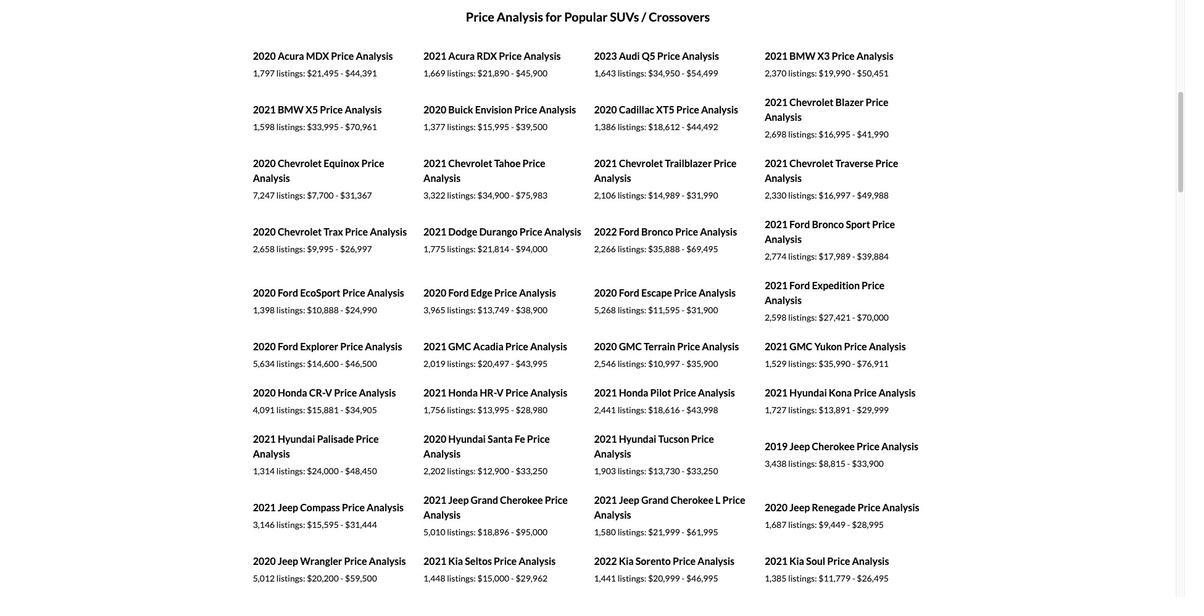 Task type: describe. For each thing, give the bounding box(es) containing it.
2020 chevrolet trax price analysis 2,658 listings: $9,995 - $26,997
[[253, 226, 407, 254]]

- inside 2020 honda cr-v price analysis 4,091 listings: $15,881 - $34,905
[[340, 405, 343, 416]]

hyundai for tucson
[[619, 433, 656, 445]]

price for 2021 chevrolet blazer price analysis
[[866, 96, 889, 108]]

$10,997
[[648, 359, 680, 369]]

2021 for 2021 gmc yukon price analysis
[[765, 341, 788, 353]]

$29,962
[[516, 574, 548, 584]]

analysis for 2020 cadillac xt5 price analysis
[[701, 104, 738, 116]]

listings: inside 2021 ford bronco sport price analysis 2,774 listings: $17,989 - $39,884
[[788, 251, 817, 262]]

analysis inside 2020 honda cr-v price analysis 4,091 listings: $15,881 - $34,905
[[359, 387, 396, 399]]

- for 2021 kia seltos price analysis
[[511, 574, 514, 584]]

tucson
[[658, 433, 689, 445]]

ford for 5,634
[[278, 341, 298, 353]]

chevrolet for trailblazer
[[619, 158, 663, 169]]

- for 2020 cadillac xt5 price analysis
[[682, 122, 685, 132]]

2020 for 2020 buick envision price analysis
[[424, 104, 446, 116]]

analysis inside 2021 honda hr-v price analysis 1,756 listings: $13,995 - $28,980
[[530, 387, 567, 399]]

price inside 2021 honda hr-v price analysis 1,756 listings: $13,995 - $28,980
[[506, 387, 529, 399]]

1,903
[[594, 466, 616, 477]]

analysis for 2021 hyundai kona price analysis
[[879, 387, 916, 399]]

2021 chevrolet trailblazer price analysis link
[[594, 158, 737, 184]]

2021 for 2021 ford expedition price analysis
[[765, 280, 788, 291]]

- for 2021 gmc yukon price analysis
[[852, 359, 855, 369]]

2021 kia seltos price analysis link
[[424, 556, 556, 567]]

$31,444
[[345, 520, 377, 530]]

price for 2019 jeep cherokee price analysis
[[857, 441, 880, 453]]

5,634
[[253, 359, 275, 369]]

$34,950
[[648, 68, 680, 78]]

$20,200
[[307, 574, 339, 584]]

cherokee inside 2019 jeep cherokee price analysis 3,438 listings: $8,815 - $33,900
[[812, 441, 855, 453]]

analysis for 2022 ford bronco price analysis
[[700, 226, 737, 238]]

$17,989
[[819, 251, 851, 262]]

jeep for 2020 jeep renegade price analysis
[[790, 502, 810, 514]]

analysis inside 2021 jeep grand cherokee l price analysis 1,580 listings: $21,999 - $61,995
[[594, 509, 631, 521]]

price for 2021 jeep compass price analysis
[[342, 502, 365, 514]]

2020 hyundai santa fe price analysis link
[[424, 433, 550, 460]]

analysis for 2021 chevrolet trailblazer price analysis
[[594, 172, 631, 184]]

$34,905
[[345, 405, 377, 416]]

price inside 2021 jeep grand cherokee price analysis 5,010 listings: $18,896 - $95,000
[[545, 495, 568, 506]]

gmc for terrain
[[619, 341, 642, 353]]

2020 chevrolet equinox price analysis link
[[253, 158, 384, 184]]

1,386
[[594, 122, 616, 132]]

$20,497
[[478, 359, 509, 369]]

v for cr-
[[325, 387, 332, 399]]

$35,900
[[686, 359, 718, 369]]

analysis for 2021 gmc acadia price analysis
[[530, 341, 567, 353]]

analysis for 2021 gmc yukon price analysis
[[869, 341, 906, 353]]

audi
[[619, 50, 640, 62]]

price for 2020 jeep renegade price analysis
[[858, 502, 881, 514]]

- for 2023 audi q5 price analysis
[[682, 68, 685, 78]]

gmc for acadia
[[448, 341, 471, 353]]

$26,495
[[857, 574, 889, 584]]

bronco for sport
[[812, 219, 844, 230]]

jeep for 2021 jeep compass price analysis
[[278, 502, 298, 514]]

2021 for 2021 kia soul price analysis
[[765, 556, 788, 567]]

- for 2020 gmc terrain price analysis
[[682, 359, 685, 369]]

listings: inside 2021 jeep grand cherokee l price analysis 1,580 listings: $21,999 - $61,995
[[618, 527, 647, 538]]

$94,000
[[516, 244, 548, 254]]

analysis for 2019 jeep cherokee price analysis
[[882, 441, 919, 453]]

analysis inside 2021 jeep grand cherokee price analysis 5,010 listings: $18,896 - $95,000
[[424, 509, 461, 521]]

rdx
[[477, 50, 497, 62]]

2020 gmc terrain price analysis 2,546 listings: $10,997 - $35,900
[[594, 341, 739, 369]]

2021 honda pilot price analysis link
[[594, 387, 735, 399]]

listings: for 2021 hyundai tucson price analysis
[[618, 466, 647, 477]]

listings: for 2021 kia seltos price analysis
[[447, 574, 476, 584]]

4,091
[[253, 405, 275, 416]]

- inside the 2020 hyundai santa fe price analysis 2,202 listings: $12,900 - $33,250
[[511, 466, 514, 477]]

2021 jeep grand cherokee price analysis 5,010 listings: $18,896 - $95,000
[[424, 495, 568, 538]]

2020 for 2020 gmc terrain price analysis
[[594, 341, 617, 353]]

trax
[[324, 226, 343, 238]]

2021 hyundai palisade price analysis 1,314 listings: $24,000 - $48,450
[[253, 433, 379, 477]]

2021 jeep grand cherokee l price analysis link
[[594, 495, 745, 521]]

- for 2021 ford expedition price analysis
[[852, 312, 855, 323]]

$35,990
[[819, 359, 851, 369]]

edge
[[471, 287, 492, 299]]

1,687
[[765, 520, 787, 530]]

cherokee for 2021 jeep grand cherokee l price analysis
[[671, 495, 714, 506]]

- inside 2021 honda hr-v price analysis 1,756 listings: $13,995 - $28,980
[[511, 405, 514, 416]]

grand for 5,010
[[471, 495, 498, 506]]

2020 ford edge price analysis link
[[424, 287, 556, 299]]

2021 bmw x3 price analysis link
[[765, 50, 894, 62]]

soul
[[806, 556, 826, 567]]

equinox
[[324, 158, 360, 169]]

$9,449
[[819, 520, 846, 530]]

1,727
[[765, 405, 787, 416]]

$21,495
[[307, 68, 339, 78]]

- for 2022 ford bronco price analysis
[[682, 244, 685, 254]]

$20,999
[[648, 574, 680, 584]]

acadia
[[473, 341, 504, 353]]

- for 2021 jeep compass price analysis
[[340, 520, 343, 530]]

analysis for 2020 chevrolet equinox price analysis
[[253, 172, 290, 184]]

v for hr-
[[497, 387, 504, 399]]

$24,990
[[345, 305, 377, 316]]

listings: inside 2021 honda hr-v price analysis 1,756 listings: $13,995 - $28,980
[[447, 405, 476, 416]]

2021 jeep grand cherokee price analysis link
[[424, 495, 568, 521]]

$13,730
[[648, 466, 680, 477]]

2020 for 2020 honda cr-v price analysis
[[253, 387, 276, 399]]

- inside 2021 jeep grand cherokee price analysis 5,010 listings: $18,896 - $95,000
[[511, 527, 514, 538]]

- for 2021 chevrolet tahoe price analysis
[[511, 190, 514, 201]]

2021 dodge durango price analysis 1,775 listings: $21,814 - $94,000
[[424, 226, 581, 254]]

hyundai for kona
[[790, 387, 827, 399]]

analysis for 2021 jeep compass price analysis
[[367, 502, 404, 514]]

price for 2021 hyundai tucson price analysis
[[691, 433, 714, 445]]

2021 honda hr-v price analysis 1,756 listings: $13,995 - $28,980
[[424, 387, 567, 416]]

- for 2020 acura mdx price analysis
[[340, 68, 343, 78]]

2021 for 2021 jeep compass price analysis
[[253, 502, 276, 514]]

2021 jeep compass price analysis 3,146 listings: $15,595 - $31,444
[[253, 502, 404, 530]]

analysis inside 2021 ford bronco sport price analysis 2,774 listings: $17,989 - $39,884
[[765, 233, 802, 245]]

price for 2021 honda pilot price analysis
[[673, 387, 696, 399]]

compass
[[300, 502, 340, 514]]

2021 for 2021 gmc acadia price analysis
[[424, 341, 446, 353]]

analysis for 2021 kia soul price analysis
[[852, 556, 889, 567]]

wrangler
[[300, 556, 342, 567]]

price for 2021 hyundai palisade price analysis
[[356, 433, 379, 445]]

2021 ford expedition price analysis link
[[765, 280, 885, 306]]

$43,998
[[686, 405, 718, 416]]

2020 for 2020 ford edge price analysis
[[424, 287, 446, 299]]

bmw for x5
[[278, 104, 304, 116]]

- for 2020 jeep renegade price analysis
[[847, 520, 850, 530]]

2021 for 2021 acura rdx price analysis
[[424, 50, 446, 62]]

analysis inside the 2020 hyundai santa fe price analysis 2,202 listings: $12,900 - $33,250
[[424, 448, 461, 460]]

price inside the 2020 hyundai santa fe price analysis 2,202 listings: $12,900 - $33,250
[[527, 433, 550, 445]]

2,546
[[594, 359, 616, 369]]

listings: for 2020 cadillac xt5 price analysis
[[618, 122, 647, 132]]

listings: for 2021 bmw x3 price analysis
[[788, 68, 817, 78]]

listings: inside 2021 jeep grand cherokee price analysis 5,010 listings: $18,896 - $95,000
[[447, 527, 476, 538]]

listings: for 2021 dodge durango price analysis
[[447, 244, 476, 254]]

$8,815
[[819, 459, 846, 469]]

2021 ford bronco sport price analysis link
[[765, 219, 895, 245]]

chevrolet for traverse
[[790, 158, 834, 169]]

price for 2021 ford expedition price analysis
[[862, 280, 885, 291]]

price for 2020 ford edge price analysis
[[494, 287, 517, 299]]

1,377
[[424, 122, 445, 132]]

expedition
[[812, 280, 860, 291]]

listings: for 2021 kia soul price analysis
[[788, 574, 817, 584]]

2020 jeep wrangler price analysis 5,012 listings: $20,200 - $59,500
[[253, 556, 406, 584]]

analysis for 2021 honda pilot price analysis
[[698, 387, 735, 399]]

- for 2021 chevrolet traverse price analysis
[[852, 190, 855, 201]]

2,330
[[765, 190, 787, 201]]

price inside 2020 honda cr-v price analysis 4,091 listings: $15,881 - $34,905
[[334, 387, 357, 399]]

listings: for 2021 acura rdx price analysis
[[447, 68, 476, 78]]

price for 2020 chevrolet trax price analysis
[[345, 226, 368, 238]]

$26,997
[[340, 244, 372, 254]]

$33,250 inside 2021 hyundai tucson price analysis 1,903 listings: $13,730 - $33,250
[[686, 466, 718, 477]]

2021 for 2021 chevrolet blazer price analysis
[[765, 96, 788, 108]]

2021 for 2021 dodge durango price analysis
[[424, 226, 446, 238]]

2020 honda cr-v price analysis link
[[253, 387, 396, 399]]

$24,000
[[307, 466, 339, 477]]

cr-
[[309, 387, 325, 399]]

listings: for 2020 buick envision price analysis
[[447, 122, 476, 132]]

- inside 2021 jeep grand cherokee l price analysis 1,580 listings: $21,999 - $61,995
[[682, 527, 685, 538]]

2021 gmc acadia price analysis 2,019 listings: $20,497 - $43,995
[[424, 341, 567, 369]]

5,010
[[424, 527, 445, 538]]

2021 jeep grand cherokee l price analysis 1,580 listings: $21,999 - $61,995
[[594, 495, 745, 538]]

jeep for 2021 jeep grand cherokee l price analysis
[[619, 495, 639, 506]]

2020 for 2020 chevrolet equinox price analysis
[[253, 158, 276, 169]]

1,756
[[424, 405, 445, 416]]

palisade
[[317, 433, 354, 445]]

$18,616
[[648, 405, 680, 416]]

$33,995
[[307, 122, 339, 132]]

analysis for 2022 kia sorento price analysis
[[698, 556, 735, 567]]

2023 audi q5 price analysis link
[[594, 50, 719, 62]]

price for 2021 bmw x3 price analysis
[[832, 50, 855, 62]]

2020 cadillac xt5 price analysis link
[[594, 104, 738, 116]]

- for 2021 chevrolet blazer price analysis
[[852, 129, 855, 140]]

2021 for 2021 chevrolet trailblazer price analysis
[[594, 158, 617, 169]]

$15,881
[[307, 405, 339, 416]]

price inside 2021 ford bronco sport price analysis 2,774 listings: $17,989 - $39,884
[[872, 219, 895, 230]]

price inside 2021 jeep grand cherokee l price analysis 1,580 listings: $21,999 - $61,995
[[723, 495, 745, 506]]

price for 2020 gmc terrain price analysis
[[677, 341, 700, 353]]

2021 kia soul price analysis 1,385 listings: $11,779 - $26,495
[[765, 556, 889, 584]]

- for 2021 bmw x3 price analysis
[[852, 68, 855, 78]]

- inside 2021 ford bronco sport price analysis 2,774 listings: $17,989 - $39,884
[[852, 251, 855, 262]]

2,441
[[594, 405, 616, 416]]

2020 honda cr-v price analysis 4,091 listings: $15,881 - $34,905
[[253, 387, 396, 416]]

2,658
[[253, 244, 275, 254]]

bronco for price
[[641, 226, 673, 238]]

analysis for 2020 gmc terrain price analysis
[[702, 341, 739, 353]]



Task type: locate. For each thing, give the bounding box(es) containing it.
- for 2020 chevrolet trax price analysis
[[335, 244, 338, 254]]

2021 hyundai tucson price analysis 1,903 listings: $13,730 - $33,250
[[594, 433, 718, 477]]

- inside 2021 chevrolet trailblazer price analysis 2,106 listings: $14,989 - $31,990
[[682, 190, 685, 201]]

2020 inside 2020 ford ecosport price analysis 1,398 listings: $10,888 - $24,990
[[253, 287, 276, 299]]

- inside "2022 ford bronco price analysis 2,266 listings: $35,888 - $69,495"
[[682, 244, 685, 254]]

analysis for 2021 hyundai palisade price analysis
[[253, 448, 290, 460]]

listings: right 2,266
[[618, 244, 647, 254]]

- inside the 2021 ford expedition price analysis 2,598 listings: $27,421 - $70,000
[[852, 312, 855, 323]]

- inside 2021 kia seltos price analysis 1,448 listings: $15,000 - $29,962
[[511, 574, 514, 584]]

2021 inside 2021 jeep grand cherokee price analysis 5,010 listings: $18,896 - $95,000
[[424, 495, 446, 506]]

1 horizontal spatial bmw
[[790, 50, 816, 62]]

analysis inside 2021 kia seltos price analysis 1,448 listings: $15,000 - $29,962
[[519, 556, 556, 567]]

3 gmc from the left
[[790, 341, 813, 353]]

- left $59,500
[[340, 574, 343, 584]]

kia
[[448, 556, 463, 567], [619, 556, 634, 567], [790, 556, 804, 567]]

2 $33,250 from the left
[[686, 466, 718, 477]]

2021 up 1,385
[[765, 556, 788, 567]]

analysis for 2020 ford ecosport price analysis
[[367, 287, 404, 299]]

2 horizontal spatial cherokee
[[812, 441, 855, 453]]

analysis inside 2020 ford escape price analysis 5,268 listings: $11,595 - $31,900
[[699, 287, 736, 299]]

2020 chevrolet trax price analysis link
[[253, 226, 407, 238]]

- left $41,990
[[852, 129, 855, 140]]

2021 dodge durango price analysis link
[[424, 226, 581, 238]]

2020 inside 2020 ford escape price analysis 5,268 listings: $11,595 - $31,900
[[594, 287, 617, 299]]

$41,990
[[857, 129, 889, 140]]

listings: down the soul
[[788, 574, 817, 584]]

$75,983
[[516, 190, 548, 201]]

sorento
[[636, 556, 671, 567]]

price down $34,905
[[356, 433, 379, 445]]

0 horizontal spatial bmw
[[278, 104, 304, 116]]

1 acura from the left
[[278, 50, 304, 62]]

kia inside 2021 kia soul price analysis 1,385 listings: $11,779 - $26,495
[[790, 556, 804, 567]]

$16,997
[[819, 190, 851, 201]]

price inside the 2020 jeep renegade price analysis 1,687 listings: $9,449 - $28,995
[[858, 502, 881, 514]]

2 acura from the left
[[448, 50, 475, 62]]

$59,500
[[345, 574, 377, 584]]

price up $15,000
[[494, 556, 517, 567]]

analysis up "$31,900"
[[699, 287, 736, 299]]

2020 inside the 2020 hyundai santa fe price analysis 2,202 listings: $12,900 - $33,250
[[424, 433, 446, 445]]

analysis inside 2021 honda pilot price analysis 2,441 listings: $18,616 - $43,998
[[698, 387, 735, 399]]

2,019
[[424, 359, 445, 369]]

acura for 2021
[[448, 50, 475, 62]]

- inside 2021 acura rdx price analysis 1,669 listings: $21,890 - $45,900
[[511, 68, 514, 78]]

listings: inside 2021 bmw x5 price analysis 1,598 listings: $33,995 - $70,961
[[276, 122, 305, 132]]

1 horizontal spatial honda
[[448, 387, 478, 399]]

2021 up 1,727
[[765, 387, 788, 399]]

analysis for 2021 chevrolet tahoe price analysis
[[424, 172, 461, 184]]

- inside "2021 chevrolet tahoe price analysis 3,322 listings: $34,900 - $75,983"
[[511, 190, 514, 201]]

2021 down 2,441
[[594, 433, 617, 445]]

$19,990
[[819, 68, 851, 78]]

chevrolet left tahoe
[[448, 158, 492, 169]]

analysis inside 2019 jeep cherokee price analysis 3,438 listings: $8,815 - $33,900
[[882, 441, 919, 453]]

$70,000
[[857, 312, 889, 323]]

price for 2021 hyundai kona price analysis
[[854, 387, 877, 399]]

v up $13,995
[[497, 387, 504, 399]]

analysis up $28,980
[[530, 387, 567, 399]]

listings: down edge on the left of the page
[[447, 305, 476, 316]]

- right $17,989
[[852, 251, 855, 262]]

listings: right the 5,010
[[447, 527, 476, 538]]

listings: right '2,019'
[[447, 359, 476, 369]]

price for 2021 kia seltos price analysis
[[494, 556, 517, 567]]

bronco inside 2021 ford bronco sport price analysis 2,774 listings: $17,989 - $39,884
[[812, 219, 844, 230]]

- right $35,990
[[852, 359, 855, 369]]

- inside 2021 hyundai palisade price analysis 1,314 listings: $24,000 - $48,450
[[340, 466, 343, 477]]

0 horizontal spatial kia
[[448, 556, 463, 567]]

1 $33,250 from the left
[[516, 466, 548, 477]]

listings: for 2021 ford expedition price analysis
[[788, 312, 817, 323]]

1 grand from the left
[[471, 495, 498, 506]]

gmc inside 2020 gmc terrain price analysis 2,546 listings: $10,997 - $35,900
[[619, 341, 642, 353]]

2021 inside 2021 kia soul price analysis 1,385 listings: $11,779 - $26,495
[[765, 556, 788, 567]]

$31,990
[[686, 190, 718, 201]]

listings: right 1,580
[[618, 527, 647, 538]]

- for 2021 gmc acadia price analysis
[[511, 359, 514, 369]]

listings: for 2019 jeep cherokee price analysis
[[788, 459, 817, 469]]

price for 2020 ford explorer price analysis
[[340, 341, 363, 353]]

listings: for 2020 acura mdx price analysis
[[276, 68, 305, 78]]

listings: right the '3,438'
[[788, 459, 817, 469]]

2021 for 2021 jeep grand cherokee price analysis
[[424, 495, 446, 506]]

cherokee inside 2021 jeep grand cherokee l price analysis 1,580 listings: $21,999 - $61,995
[[671, 495, 714, 506]]

1 horizontal spatial acura
[[448, 50, 475, 62]]

listings: right 2,106
[[618, 190, 647, 201]]

$38,900
[[516, 305, 548, 316]]

analysis inside 2020 ford edge price analysis 3,965 listings: $13,749 - $38,900
[[519, 287, 556, 299]]

- inside 2020 chevrolet trax price analysis 2,658 listings: $9,995 - $26,997
[[335, 244, 338, 254]]

2021
[[424, 50, 446, 62], [765, 50, 788, 62], [765, 96, 788, 108], [253, 104, 276, 116], [424, 158, 446, 169], [594, 158, 617, 169], [765, 158, 788, 169], [765, 219, 788, 230], [424, 226, 446, 238], [765, 280, 788, 291], [424, 341, 446, 353], [765, 341, 788, 353], [424, 387, 446, 399], [594, 387, 617, 399], [765, 387, 788, 399], [253, 433, 276, 445], [594, 433, 617, 445], [424, 495, 446, 506], [594, 495, 617, 506], [253, 502, 276, 514], [424, 556, 446, 567], [765, 556, 788, 567]]

2 horizontal spatial kia
[[790, 556, 804, 567]]

honda left pilot
[[619, 387, 649, 399]]

price inside 2023 audi q5 price analysis 1,643 listings: $34,950 - $54,499
[[657, 50, 680, 62]]

analysis inside '2021 jeep compass price analysis 3,146 listings: $15,595 - $31,444'
[[367, 502, 404, 514]]

seltos
[[465, 556, 492, 567]]

analysis up $76,911
[[869, 341, 906, 353]]

2021 for 2021 hyundai palisade price analysis
[[253, 433, 276, 445]]

$31,367
[[340, 190, 372, 201]]

price inside '2021 jeep compass price analysis 3,146 listings: $15,595 - $31,444'
[[342, 502, 365, 514]]

2021 jeep compass price analysis link
[[253, 502, 404, 514]]

bmw left x5 on the top
[[278, 104, 304, 116]]

- left $61,995
[[682, 527, 685, 538]]

- right the $18,612
[[682, 122, 685, 132]]

renegade
[[812, 502, 856, 514]]

chevrolet for trax
[[278, 226, 322, 238]]

- left $24,990
[[340, 305, 343, 316]]

price
[[331, 50, 354, 62], [499, 50, 522, 62], [657, 50, 680, 62], [832, 50, 855, 62], [866, 96, 889, 108], [320, 104, 343, 116], [514, 104, 537, 116], [676, 104, 699, 116], [361, 158, 384, 169], [523, 158, 545, 169], [714, 158, 737, 169], [876, 158, 898, 169], [872, 219, 895, 230], [345, 226, 368, 238], [520, 226, 542, 238], [675, 226, 698, 238], [862, 280, 885, 291], [342, 287, 365, 299], [494, 287, 517, 299], [674, 287, 697, 299], [340, 341, 363, 353], [506, 341, 528, 353], [677, 341, 700, 353], [844, 341, 867, 353], [334, 387, 357, 399], [506, 387, 529, 399], [673, 387, 696, 399], [854, 387, 877, 399], [356, 433, 379, 445], [527, 433, 550, 445], [691, 433, 714, 445], [857, 441, 880, 453], [545, 495, 568, 506], [723, 495, 745, 506], [342, 502, 365, 514], [858, 502, 881, 514], [344, 556, 367, 567], [494, 556, 517, 567], [673, 556, 696, 567], [827, 556, 850, 567]]

$43,995
[[516, 359, 548, 369]]

$35,888
[[648, 244, 680, 254]]

analysis up 2,774
[[765, 233, 802, 245]]

escape
[[641, 287, 672, 299]]

- left $75,983
[[511, 190, 514, 201]]

analysis inside 2021 hyundai palisade price analysis 1,314 listings: $24,000 - $48,450
[[253, 448, 290, 460]]

listings: inside "2022 ford bronco price analysis 2,266 listings: $35,888 - $69,495"
[[618, 244, 647, 254]]

2022 ford bronco price analysis 2,266 listings: $35,888 - $69,495
[[594, 226, 737, 254]]

hyundai up $13,891
[[790, 387, 827, 399]]

2 honda from the left
[[448, 387, 478, 399]]

analysis up $35,900
[[702, 341, 739, 353]]

- for 2021 chevrolet trailblazer price analysis
[[682, 190, 685, 201]]

price for 2021 dodge durango price analysis
[[520, 226, 542, 238]]

price for 2021 kia soul price analysis
[[827, 556, 850, 567]]

0 horizontal spatial acura
[[278, 50, 304, 62]]

hyundai
[[790, 387, 827, 399], [278, 433, 315, 445], [448, 433, 486, 445], [619, 433, 656, 445]]

2020 jeep renegade price analysis link
[[765, 502, 920, 514]]

2021 inside 2021 chevrolet trailblazer price analysis 2,106 listings: $14,989 - $31,990
[[594, 158, 617, 169]]

analysis inside 2021 chevrolet blazer price analysis 2,698 listings: $16,995 - $41,990
[[765, 111, 802, 123]]

v up $15,881
[[325, 387, 332, 399]]

listings: for 2021 chevrolet blazer price analysis
[[788, 129, 817, 140]]

2021 down 2,774
[[765, 280, 788, 291]]

ford inside 2020 ford explorer price analysis 5,634 listings: $14,600 - $46,500
[[278, 341, 298, 353]]

price for 2022 ford bronco price analysis
[[675, 226, 698, 238]]

2021 hyundai palisade price analysis link
[[253, 433, 379, 460]]

analysis inside 2020 jeep wrangler price analysis 5,012 listings: $20,200 - $59,500
[[369, 556, 406, 567]]

analysis up $24,990
[[367, 287, 404, 299]]

chevrolet up $9,995
[[278, 226, 322, 238]]

analysis inside 2020 chevrolet trax price analysis 2,658 listings: $9,995 - $26,997
[[370, 226, 407, 238]]

2 horizontal spatial honda
[[619, 387, 649, 399]]

2 gmc from the left
[[619, 341, 642, 353]]

2019 jeep cherokee price analysis link
[[765, 441, 919, 453]]

analysis inside 2021 hyundai kona price analysis 1,727 listings: $13,891 - $29,999
[[879, 387, 916, 399]]

3 kia from the left
[[790, 556, 804, 567]]

analysis up 2,106
[[594, 172, 631, 184]]

analysis up $33,900
[[882, 441, 919, 453]]

2020 for 2020 acura mdx price analysis
[[253, 50, 276, 62]]

price up $26,997
[[345, 226, 368, 238]]

analysis up $59,500
[[369, 556, 406, 567]]

analysis inside 2021 dodge durango price analysis 1,775 listings: $21,814 - $94,000
[[544, 226, 581, 238]]

2021 chevrolet tahoe price analysis 3,322 listings: $34,900 - $75,983
[[424, 158, 548, 201]]

listings: inside 2020 chevrolet equinox price analysis 7,247 listings: $7,700 - $31,367
[[276, 190, 305, 201]]

analysis for 2020 acura mdx price analysis
[[356, 50, 393, 62]]

analysis inside 2023 audi q5 price analysis 1,643 listings: $34,950 - $54,499
[[682, 50, 719, 62]]

analysis inside the 2020 acura mdx price analysis 1,797 listings: $21,495 - $44,391
[[356, 50, 393, 62]]

2020 gmc terrain price analysis link
[[594, 341, 739, 353]]

ford for analysis
[[790, 219, 810, 230]]

- inside 2021 chevrolet blazer price analysis 2,698 listings: $16,995 - $41,990
[[852, 129, 855, 140]]

grand for analysis
[[641, 495, 669, 506]]

1 gmc from the left
[[448, 341, 471, 353]]

price inside 2021 bmw x5 price analysis 1,598 listings: $33,995 - $70,961
[[320, 104, 343, 116]]

- right $16,997
[[852, 190, 855, 201]]

price inside the 2021 ford expedition price analysis 2,598 listings: $27,421 - $70,000
[[862, 280, 885, 291]]

2021 inside 2021 gmc yukon price analysis 1,529 listings: $35,990 - $76,911
[[765, 341, 788, 353]]

price inside the 2020 acura mdx price analysis 1,797 listings: $21,495 - $44,391
[[331, 50, 354, 62]]

2020 for 2020 jeep wrangler price analysis
[[253, 556, 276, 567]]

3 honda from the left
[[619, 387, 649, 399]]

hyundai inside 2021 hyundai palisade price analysis 1,314 listings: $24,000 - $48,450
[[278, 433, 315, 445]]

gmc left the yukon
[[790, 341, 813, 353]]

price up $76,911
[[844, 341, 867, 353]]

2,774
[[765, 251, 787, 262]]

price up $35,900
[[677, 341, 700, 353]]

1,448
[[424, 574, 445, 584]]

bronco inside "2022 ford bronco price analysis 2,266 listings: $35,888 - $69,495"
[[641, 226, 673, 238]]

listings: right 1,529
[[788, 359, 817, 369]]

analysis up 2,202
[[424, 448, 461, 460]]

listings: right 5,268
[[618, 305, 647, 316]]

listings: inside 2020 honda cr-v price analysis 4,091 listings: $15,881 - $34,905
[[276, 405, 305, 416]]

listings: inside the 2020 hyundai santa fe price analysis 2,202 listings: $12,900 - $33,250
[[447, 466, 476, 477]]

price inside 2021 chevrolet blazer price analysis 2,698 listings: $16,995 - $41,990
[[866, 96, 889, 108]]

- inside '2021 jeep compass price analysis 3,146 listings: $15,595 - $31,444'
[[340, 520, 343, 530]]

cherokee left l
[[671, 495, 714, 506]]

- inside 2023 audi q5 price analysis 1,643 listings: $34,950 - $54,499
[[682, 68, 685, 78]]

- inside 2021 kia soul price analysis 1,385 listings: $11,779 - $26,495
[[852, 574, 855, 584]]

- for 2020 jeep wrangler price analysis
[[340, 574, 343, 584]]

$39,500
[[516, 122, 548, 132]]

1 vertical spatial bmw
[[278, 104, 304, 116]]

1 2022 from the top
[[594, 226, 617, 238]]

2,698
[[765, 129, 787, 140]]

price right "trailblazer"
[[714, 158, 737, 169]]

listings: inside 2020 chevrolet trax price analysis 2,658 listings: $9,995 - $26,997
[[276, 244, 305, 254]]

price inside 2021 kia seltos price analysis 1,448 listings: $15,000 - $29,962
[[494, 556, 517, 567]]

listings: inside 2019 jeep cherokee price analysis 3,438 listings: $8,815 - $33,900
[[788, 459, 817, 469]]

0 horizontal spatial bronco
[[641, 226, 673, 238]]

listings: for 2020 gmc terrain price analysis
[[618, 359, 647, 369]]

2021 inside 2021 hyundai kona price analysis 1,727 listings: $13,891 - $29,999
[[765, 387, 788, 399]]

1 horizontal spatial cherokee
[[671, 495, 714, 506]]

2020 inside 2020 chevrolet equinox price analysis 7,247 listings: $7,700 - $31,367
[[253, 158, 276, 169]]

analysis for 2021 dodge durango price analysis
[[544, 226, 581, 238]]

q5
[[642, 50, 655, 62]]

chevrolet inside 2021 chevrolet blazer price analysis 2,698 listings: $16,995 - $41,990
[[790, 96, 834, 108]]

2020 inside 2020 honda cr-v price analysis 4,091 listings: $15,881 - $34,905
[[253, 387, 276, 399]]

$12,900
[[478, 466, 509, 477]]

listings: for 2022 kia sorento price analysis
[[618, 574, 647, 584]]

$76,911
[[857, 359, 889, 369]]

2021 down 1,903
[[594, 495, 617, 506]]

price inside "2021 chevrolet tahoe price analysis 3,322 listings: $34,900 - $75,983"
[[523, 158, 545, 169]]

$13,891
[[819, 405, 851, 416]]

trailblazer
[[665, 158, 712, 169]]

$7,700
[[307, 190, 334, 201]]

2022 ford bronco price analysis link
[[594, 226, 737, 238]]

$15,995
[[478, 122, 509, 132]]

$18,896
[[478, 527, 509, 538]]

1 vertical spatial 2022
[[594, 556, 617, 567]]

price up $69,495
[[675, 226, 698, 238]]

1,598
[[253, 122, 275, 132]]

price up $24,990
[[342, 287, 365, 299]]

listings:
[[276, 68, 305, 78], [447, 68, 476, 78], [618, 68, 647, 78], [788, 68, 817, 78], [276, 122, 305, 132], [447, 122, 476, 132], [618, 122, 647, 132], [788, 129, 817, 140], [276, 190, 305, 201], [447, 190, 476, 201], [618, 190, 647, 201], [788, 190, 817, 201], [276, 244, 305, 254], [447, 244, 476, 254], [618, 244, 647, 254], [788, 251, 817, 262], [276, 305, 305, 316], [447, 305, 476, 316], [618, 305, 647, 316], [788, 312, 817, 323], [276, 359, 305, 369], [447, 359, 476, 369], [618, 359, 647, 369], [788, 359, 817, 369], [276, 405, 305, 416], [447, 405, 476, 416], [618, 405, 647, 416], [788, 405, 817, 416], [788, 459, 817, 469], [276, 466, 305, 477], [447, 466, 476, 477], [618, 466, 647, 477], [276, 520, 305, 530], [788, 520, 817, 530], [447, 527, 476, 538], [618, 527, 647, 538], [276, 574, 305, 584], [447, 574, 476, 584], [618, 574, 647, 584], [788, 574, 817, 584]]

analysis up $26,997
[[370, 226, 407, 238]]

- for 2021 bmw x5 price analysis
[[340, 122, 343, 132]]

analysis up "$94,000"
[[544, 226, 581, 238]]

2022 kia sorento price analysis 1,441 listings: $20,999 - $46,995
[[594, 556, 735, 584]]

price inside "2020 cadillac xt5 price analysis 1,386 listings: $18,612 - $44,492"
[[676, 104, 699, 116]]

2 grand from the left
[[641, 495, 669, 506]]

listings: for 2020 chevrolet trax price analysis
[[276, 244, 305, 254]]

analysis up the $39,500
[[539, 104, 576, 116]]

1,643
[[594, 68, 616, 78]]

2,202
[[424, 466, 445, 477]]

listings: for 2021 jeep compass price analysis
[[276, 520, 305, 530]]

$21,890
[[478, 68, 509, 78]]

- inside "2020 cadillac xt5 price analysis 1,386 listings: $18,612 - $44,492"
[[682, 122, 685, 132]]

- left $50,451
[[852, 68, 855, 78]]

listings: for 2021 gmc yukon price analysis
[[788, 359, 817, 369]]

$44,391
[[345, 68, 377, 78]]

0 horizontal spatial cherokee
[[500, 495, 543, 506]]

price right mdx
[[331, 50, 354, 62]]

analysis up $43,995 at the left of page
[[530, 341, 567, 353]]

- right $34,950
[[682, 68, 685, 78]]

kia left seltos
[[448, 556, 463, 567]]

2020 ford edge price analysis 3,965 listings: $13,749 - $38,900
[[424, 287, 556, 316]]

- for 2021 acura rdx price analysis
[[511, 68, 514, 78]]

2020 up 5,012
[[253, 556, 276, 567]]

listings: right 1,797
[[276, 68, 305, 78]]

2021 chevrolet blazer price analysis 2,698 listings: $16,995 - $41,990
[[765, 96, 889, 140]]

0 horizontal spatial $33,250
[[516, 466, 548, 477]]

- inside 2021 bmw x5 price analysis 1,598 listings: $33,995 - $70,961
[[340, 122, 343, 132]]

listings: inside 2022 kia sorento price analysis 1,441 listings: $20,999 - $46,995
[[618, 574, 647, 584]]

$33,250 inside the 2020 hyundai santa fe price analysis 2,202 listings: $12,900 - $33,250
[[516, 466, 548, 477]]

cherokee up $8,815
[[812, 441, 855, 453]]

analysis up $29,999
[[879, 387, 916, 399]]

analysis up 2,698
[[765, 111, 802, 123]]

listings: down buick
[[447, 122, 476, 132]]

2021 up 3,322
[[424, 158, 446, 169]]

2020 up 1,377
[[424, 104, 446, 116]]

honda inside 2021 honda hr-v price analysis 1,756 listings: $13,995 - $28,980
[[448, 387, 478, 399]]

hyundai left palisade
[[278, 433, 315, 445]]

- inside 2020 ford explorer price analysis 5,634 listings: $14,600 - $46,500
[[340, 359, 343, 369]]

listings: right 3,322
[[447, 190, 476, 201]]

kia inside 2021 kia seltos price analysis 1,448 listings: $15,000 - $29,962
[[448, 556, 463, 567]]

2 v from the left
[[497, 387, 504, 399]]

1,580
[[594, 527, 616, 538]]

analysis inside 2020 chevrolet equinox price analysis 7,247 listings: $7,700 - $31,367
[[253, 172, 290, 184]]

- inside 2021 dodge durango price analysis 1,775 listings: $21,814 - $94,000
[[511, 244, 514, 254]]

0 horizontal spatial grand
[[471, 495, 498, 506]]

price inside 2021 dodge durango price analysis 1,775 listings: $21,814 - $94,000
[[520, 226, 542, 238]]

chevrolet down $16,995
[[790, 158, 834, 169]]

2020 down 1,756
[[424, 433, 446, 445]]

1 v from the left
[[325, 387, 332, 399]]

listings: right 1,314
[[276, 466, 305, 477]]

price for 2021 chevrolet traverse price analysis
[[876, 158, 898, 169]]

bronco
[[812, 219, 844, 230], [641, 226, 673, 238]]

$21,814
[[478, 244, 509, 254]]

analysis inside 2021 chevrolet trailblazer price analysis 2,106 listings: $14,989 - $31,990
[[594, 172, 631, 184]]

analysis up "$29,962"
[[519, 556, 556, 567]]

2021 kia seltos price analysis 1,448 listings: $15,000 - $29,962
[[424, 556, 556, 584]]

1 kia from the left
[[448, 556, 463, 567]]

listings: for 2023 audi q5 price analysis
[[618, 68, 647, 78]]

2021 inside 2021 jeep grand cherokee l price analysis 1,580 listings: $21,999 - $61,995
[[594, 495, 617, 506]]

analysis for 2021 ford expedition price analysis
[[765, 295, 802, 306]]

analysis up $44,391
[[356, 50, 393, 62]]

- left $46,500
[[340, 359, 343, 369]]

analysis for 2020 jeep renegade price analysis
[[883, 502, 920, 514]]

price right equinox
[[361, 158, 384, 169]]

1 horizontal spatial kia
[[619, 556, 634, 567]]

2021 up '2,370'
[[765, 50, 788, 62]]

$70,961
[[345, 122, 377, 132]]

$33,250
[[516, 466, 548, 477], [686, 466, 718, 477]]

listings: for 2021 chevrolet tahoe price analysis
[[447, 190, 476, 201]]

2020 for 2020 ford explorer price analysis
[[253, 341, 276, 353]]

listings: inside 2021 kia seltos price analysis 1,448 listings: $15,000 - $29,962
[[447, 574, 476, 584]]

listings: for 2020 ford edge price analysis
[[447, 305, 476, 316]]

2021 down 4,091 at the bottom left of page
[[253, 433, 276, 445]]

1,385
[[765, 574, 787, 584]]

2 horizontal spatial gmc
[[790, 341, 813, 353]]

bmw for x3
[[790, 50, 816, 62]]

- right $21,890
[[511, 68, 514, 78]]

2,598
[[765, 312, 787, 323]]

analysis inside 2021 acura rdx price analysis 1,669 listings: $21,890 - $45,900
[[524, 50, 561, 62]]

analysis up $46,500
[[365, 341, 402, 353]]

price inside 2021 hyundai kona price analysis 1,727 listings: $13,891 - $29,999
[[854, 387, 877, 399]]

$46,500
[[345, 359, 377, 369]]

2021 for 2021 bmw x5 price analysis
[[253, 104, 276, 116]]

2021 for 2021 hyundai tucson price analysis
[[594, 433, 617, 445]]

analysis for 2020 ford escape price analysis
[[699, 287, 736, 299]]

0 vertical spatial bmw
[[790, 50, 816, 62]]

1 honda from the left
[[278, 387, 307, 399]]

2,266
[[594, 244, 616, 254]]

2020 for 2020 chevrolet trax price analysis
[[253, 226, 276, 238]]

analysis up $28,995
[[883, 502, 920, 514]]

analysis up $31,444
[[367, 502, 404, 514]]

price for 2020 cadillac xt5 price analysis
[[676, 104, 699, 116]]

2020 ford ecosport price analysis 1,398 listings: $10,888 - $24,990
[[253, 287, 404, 316]]

2021 bmw x3 price analysis 2,370 listings: $19,990 - $50,451
[[765, 50, 894, 78]]

price for 2020 ford escape price analysis
[[674, 287, 697, 299]]

1 horizontal spatial v
[[497, 387, 504, 399]]

price inside 2022 kia sorento price analysis 1,441 listings: $20,999 - $46,995
[[673, 556, 696, 567]]

analysis for 2021 chevrolet traverse price analysis
[[765, 172, 802, 184]]

listings: right 1,687
[[788, 520, 817, 530]]

2020 ford explorer price analysis link
[[253, 341, 402, 353]]

honda for cr-
[[278, 387, 307, 399]]

ford for 3,965
[[448, 287, 469, 299]]

2 kia from the left
[[619, 556, 634, 567]]

- for 2020 ford explorer price analysis
[[340, 359, 343, 369]]

0 horizontal spatial gmc
[[448, 341, 471, 353]]

analysis up $44,492 on the top of the page
[[701, 104, 738, 116]]

- inside 2020 chevrolet equinox price analysis 7,247 listings: $7,700 - $31,367
[[335, 190, 338, 201]]

- for 2020 ford edge price analysis
[[511, 305, 514, 316]]

2021 gmc acadia price analysis link
[[424, 341, 567, 353]]

chevrolet
[[790, 96, 834, 108], [278, 158, 322, 169], [448, 158, 492, 169], [619, 158, 663, 169], [790, 158, 834, 169], [278, 226, 322, 238]]

price for 2020 jeep wrangler price analysis
[[344, 556, 367, 567]]

2021 for 2021 hyundai kona price analysis
[[765, 387, 788, 399]]

2021 inside 2021 hyundai palisade price analysis 1,314 listings: $24,000 - $48,450
[[253, 433, 276, 445]]

price up $34,905
[[334, 387, 357, 399]]

$28,980
[[516, 405, 548, 416]]

0 horizontal spatial v
[[325, 387, 332, 399]]

price up $33,900
[[857, 441, 880, 453]]

dodge
[[448, 226, 477, 238]]

- right $15,995
[[511, 122, 514, 132]]

2021 for 2021 ford bronco sport price analysis
[[765, 219, 788, 230]]

price up $13,749
[[494, 287, 517, 299]]

price for 2020 ford ecosport price analysis
[[342, 287, 365, 299]]

analysis up $26,495
[[852, 556, 889, 567]]

2021 hyundai tucson price analysis link
[[594, 433, 714, 460]]

$29,999
[[857, 405, 889, 416]]

analysis inside 2020 ford ecosport price analysis 1,398 listings: $10,888 - $24,990
[[367, 287, 404, 299]]

price up $19,990
[[832, 50, 855, 62]]

price right pilot
[[673, 387, 696, 399]]

$21,999
[[648, 527, 680, 538]]

2020 inside 2020 ford explorer price analysis 5,634 listings: $14,600 - $46,500
[[253, 341, 276, 353]]

analysis for 2020 ford edge price analysis
[[519, 287, 556, 299]]

listings: for 2020 jeep wrangler price analysis
[[276, 574, 305, 584]]

0 vertical spatial 2022
[[594, 226, 617, 238]]

listings: inside 2020 ford ecosport price analysis 1,398 listings: $10,888 - $24,990
[[276, 305, 305, 316]]

grand inside 2021 jeep grand cherokee price analysis 5,010 listings: $18,896 - $95,000
[[471, 495, 498, 506]]

listings: for 2020 ford ecosport price analysis
[[276, 305, 305, 316]]

- right $15,000
[[511, 574, 514, 584]]

2022 for 2022 kia sorento price analysis
[[594, 556, 617, 567]]

- inside 2020 jeep wrangler price analysis 5,012 listings: $20,200 - $59,500
[[340, 574, 343, 584]]

1 horizontal spatial gmc
[[619, 341, 642, 353]]

analysis up 1,580
[[594, 509, 631, 521]]

2021 up 3,146
[[253, 502, 276, 514]]

0 horizontal spatial honda
[[278, 387, 307, 399]]

2021 hyundai kona price analysis 1,727 listings: $13,891 - $29,999
[[765, 387, 916, 416]]

- inside 2021 hyundai kona price analysis 1,727 listings: $13,891 - $29,999
[[852, 405, 855, 416]]

listings: for 2020 jeep renegade price analysis
[[788, 520, 817, 530]]

jeep for 2019 jeep cherokee price analysis
[[790, 441, 810, 453]]

honda for pilot
[[619, 387, 649, 399]]

price for 2021 chevrolet tahoe price analysis
[[523, 158, 545, 169]]

1 horizontal spatial grand
[[641, 495, 669, 506]]

analysis for 2020 chevrolet trax price analysis
[[370, 226, 407, 238]]

ford inside "2022 ford bronco price analysis 2,266 listings: $35,888 - $69,495"
[[619, 226, 640, 238]]

1,398
[[253, 305, 275, 316]]

analysis up 2,330
[[765, 172, 802, 184]]

price for 2020 chevrolet equinox price analysis
[[361, 158, 384, 169]]

$69,495
[[686, 244, 718, 254]]

analysis for 2021 bmw x3 price analysis
[[857, 50, 894, 62]]

$34,900
[[478, 190, 509, 201]]

-
[[340, 68, 343, 78], [511, 68, 514, 78], [682, 68, 685, 78], [852, 68, 855, 78], [340, 122, 343, 132], [511, 122, 514, 132], [682, 122, 685, 132], [852, 129, 855, 140], [335, 190, 338, 201], [511, 190, 514, 201], [682, 190, 685, 201], [852, 190, 855, 201], [335, 244, 338, 254], [511, 244, 514, 254], [682, 244, 685, 254], [852, 251, 855, 262], [340, 305, 343, 316], [511, 305, 514, 316], [682, 305, 685, 316], [852, 312, 855, 323], [340, 359, 343, 369], [511, 359, 514, 369], [682, 359, 685, 369], [852, 359, 855, 369], [340, 405, 343, 416], [511, 405, 514, 416], [682, 405, 685, 416], [852, 405, 855, 416], [847, 459, 850, 469], [340, 466, 343, 477], [511, 466, 514, 477], [682, 466, 685, 477], [340, 520, 343, 530], [847, 520, 850, 530], [511, 527, 514, 538], [682, 527, 685, 538], [340, 574, 343, 584], [511, 574, 514, 584], [682, 574, 685, 584], [852, 574, 855, 584]]

price up $33,995
[[320, 104, 343, 116]]

price right l
[[723, 495, 745, 506]]

- inside the 2020 jeep renegade price analysis 1,687 listings: $9,449 - $28,995
[[847, 520, 850, 530]]

price for 2023 audi q5 price analysis
[[657, 50, 680, 62]]

2021 inside 2021 bmw x5 price analysis 1,598 listings: $33,995 - $70,961
[[253, 104, 276, 116]]

2019
[[765, 441, 788, 453]]

- right $9,995
[[335, 244, 338, 254]]

5,268
[[594, 305, 616, 316]]

- left $46,995
[[682, 574, 685, 584]]

- for 2020 buick envision price analysis
[[511, 122, 514, 132]]

1 horizontal spatial bronco
[[812, 219, 844, 230]]

x5
[[306, 104, 318, 116]]

price inside 2021 bmw x3 price analysis 2,370 listings: $19,990 - $50,451
[[832, 50, 855, 62]]

2020 for 2020 ford escape price analysis
[[594, 287, 617, 299]]

listings: right 2,330
[[788, 190, 817, 201]]

1 horizontal spatial $33,250
[[686, 466, 718, 477]]

listings: inside 2020 jeep wrangler price analysis 5,012 listings: $20,200 - $59,500
[[276, 574, 305, 584]]

2 2022 from the top
[[594, 556, 617, 567]]

$10,888
[[307, 305, 339, 316]]



Task type: vqa. For each thing, say whether or not it's contained in the screenshot.
rightmost the $86,998
no



